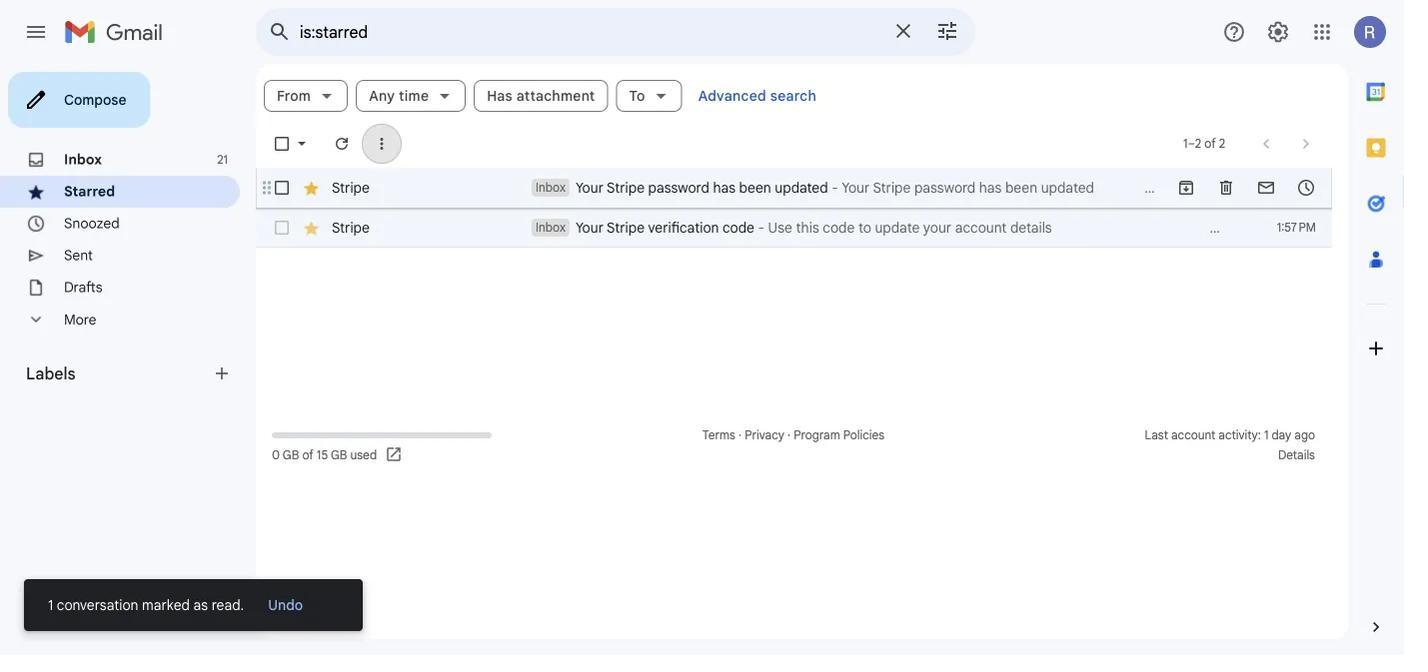 Task type: vqa. For each thing, say whether or not it's contained in the screenshot.
the Jeremy Miller for Movie
no



Task type: describe. For each thing, give the bounding box(es) containing it.
privacy link
[[745, 428, 785, 443]]

2 row from the top
[[256, 208, 1333, 248]]

activity:
[[1219, 428, 1262, 443]]

1 updated from the left
[[775, 179, 829, 196]]

policies
[[844, 428, 885, 443]]

0 gb of 15 gb used
[[272, 448, 377, 463]]

settings image
[[1267, 20, 1291, 44]]

as
[[194, 597, 208, 614]]

has
[[487, 87, 513, 104]]

search mail image
[[262, 14, 298, 50]]

2 password from the left
[[915, 179, 976, 196]]

last
[[1145, 428, 1169, 443]]

main menu image
[[24, 20, 48, 44]]

use
[[768, 219, 793, 236]]

used
[[350, 448, 377, 463]]

compose button
[[8, 72, 150, 128]]

drafts link
[[64, 279, 103, 296]]

update
[[875, 219, 920, 236]]

drafts
[[64, 279, 103, 296]]

details
[[1011, 219, 1053, 236]]

details
[[1279, 448, 1316, 463]]

terms · privacy · program policies
[[703, 428, 885, 443]]

last account activity: 1 day ago details
[[1145, 428, 1316, 463]]

search
[[771, 87, 817, 104]]

gmail image
[[64, 12, 173, 52]]

advanced search
[[699, 87, 817, 104]]

account inside the last account activity: 1 day ago details
[[1172, 428, 1216, 443]]

2 gb from the left
[[331, 448, 347, 463]]

to button
[[616, 80, 683, 112]]

2 has from the left
[[980, 179, 1002, 196]]

labels
[[26, 364, 76, 384]]

1 · from the left
[[739, 428, 742, 443]]

snoozed link
[[64, 215, 120, 232]]

1:57 pm
[[1278, 220, 1317, 235]]

sent
[[64, 247, 93, 264]]

1 password from the left
[[648, 179, 710, 196]]

undo
[[268, 597, 303, 614]]

your up to
[[842, 179, 870, 196]]

1 conversation marked as read.
[[48, 597, 244, 614]]

inbox link
[[64, 151, 102, 168]]

program
[[794, 428, 841, 443]]

none checkbox inside row
[[272, 218, 292, 238]]

any time button
[[356, 80, 466, 112]]

advanced search button
[[691, 78, 825, 114]]

15
[[317, 448, 328, 463]]

inbox for inbox your stripe verification code - use this code to update your account details ‌ ‌ ‌ ‌ ‌ ‌ ‌ ‌ ‌ ‌ ‌ ‌ ‌ ‌ ‌ ‌ ‌ ‌ ‌ ‌ ‌ ‌ ‌ ‌ ‌ ‌ ‌ ‌ ‌ ‌ ‌ ‌ ‌ ‌ ‌ ‌ ‌ ‌ ‌ ‌ ‌ ‌ ‌ ‌ ‌ ‌ ‌ ‌ ‌ ‌ ‌ ‌ ‌ ‌ ‌ ‌ ‌ ‌ ‌ ‌ ‌ ‌ ‌ ‌ ‌ ‌ ‌ ‌ ‌ ‌ ‌ ‌ ‌ ‌ ‌ ‌ ‌ ‌
[[536, 220, 566, 235]]

more
[[64, 311, 96, 329]]

from
[[277, 87, 311, 104]]

follow link to manage storage image
[[385, 446, 405, 466]]

sent link
[[64, 247, 93, 264]]

1 been from the left
[[739, 179, 772, 196]]

account inside row
[[956, 219, 1007, 236]]

2 · from the left
[[788, 428, 791, 443]]

more image
[[372, 134, 392, 154]]

compose
[[64, 91, 126, 108]]

1 has from the left
[[713, 179, 736, 196]]

1 inside the last account activity: 1 day ago details
[[1265, 428, 1269, 443]]

labels heading
[[26, 364, 212, 384]]

advanced search options image
[[928, 11, 968, 51]]

your
[[924, 219, 952, 236]]

verification
[[648, 219, 719, 236]]

attachment
[[517, 87, 595, 104]]

1 inside alert
[[48, 597, 53, 614]]



Task type: locate. For each thing, give the bounding box(es) containing it.
footer
[[256, 426, 1333, 466]]

account right the last
[[1172, 428, 1216, 443]]

any time
[[369, 87, 429, 104]]

0
[[272, 448, 280, 463]]

1 vertical spatial account
[[1172, 428, 1216, 443]]

of
[[302, 448, 314, 463]]

1 vertical spatial inbox
[[536, 180, 566, 195]]

row
[[256, 168, 1389, 208], [256, 208, 1333, 248]]

1
[[1265, 428, 1269, 443], [48, 597, 53, 614]]

any
[[369, 87, 395, 104]]

2 code from the left
[[823, 219, 855, 236]]

gb right '15'
[[331, 448, 347, 463]]

toolbar
[[1167, 178, 1327, 198]]

inbox your stripe password has been updated - your stripe password has been updated ‌ ‌ ‌ ‌ ‌ ‌ ‌ ‌ ‌ ‌ ‌ ‌ ‌ ‌ ‌ ‌ ‌ ‌ ‌ ‌ ‌ ‌ ‌ ‌ ‌ ‌ ‌ ‌ ‌ ‌ ‌ ‌ ‌ ‌ ‌ ‌ ‌ ‌ ‌ ‌ ‌ ‌ ‌ ‌ ‌ ‌ ‌ ‌ ‌ ‌ ‌ ‌ ‌ ‌ ‌ ‌ ‌ ‌ ‌ ‌ ‌ ‌ ‌ ‌ ‌ ‌ ‌ ‌ ‌ ‌ ‌ ‌ ‌ ‌ ‌ ‌ ‌ ‌ ‌ ‌ ‌ ‌
[[536, 179, 1389, 196]]

labels navigation
[[0, 64, 256, 656]]

0 horizontal spatial updated
[[775, 179, 829, 196]]

tab list
[[1349, 64, 1405, 584]]

· right "terms"
[[739, 428, 742, 443]]

1 vertical spatial -
[[758, 219, 765, 236]]

inbox inside inbox your stripe password has been updated - your stripe password has been updated ‌ ‌ ‌ ‌ ‌ ‌ ‌ ‌ ‌ ‌ ‌ ‌ ‌ ‌ ‌ ‌ ‌ ‌ ‌ ‌ ‌ ‌ ‌ ‌ ‌ ‌ ‌ ‌ ‌ ‌ ‌ ‌ ‌ ‌ ‌ ‌ ‌ ‌ ‌ ‌ ‌ ‌ ‌ ‌ ‌ ‌ ‌ ‌ ‌ ‌ ‌ ‌ ‌ ‌ ‌ ‌ ‌ ‌ ‌ ‌ ‌ ‌ ‌ ‌ ‌ ‌ ‌ ‌ ‌ ‌ ‌ ‌ ‌ ‌ ‌ ‌ ‌ ‌ ‌ ‌ ‌ ‌
[[536, 180, 566, 195]]

1 vertical spatial 1
[[48, 597, 53, 614]]

your for your stripe password has been updated
[[576, 179, 604, 196]]

1 left day
[[1265, 428, 1269, 443]]

advanced
[[699, 87, 767, 104]]

inbox inside inbox your stripe verification code - use this code to update your account details ‌ ‌ ‌ ‌ ‌ ‌ ‌ ‌ ‌ ‌ ‌ ‌ ‌ ‌ ‌ ‌ ‌ ‌ ‌ ‌ ‌ ‌ ‌ ‌ ‌ ‌ ‌ ‌ ‌ ‌ ‌ ‌ ‌ ‌ ‌ ‌ ‌ ‌ ‌ ‌ ‌ ‌ ‌ ‌ ‌ ‌ ‌ ‌ ‌ ‌ ‌ ‌ ‌ ‌ ‌ ‌ ‌ ‌ ‌ ‌ ‌ ‌ ‌ ‌ ‌ ‌ ‌ ‌ ‌ ‌ ‌ ‌ ‌ ‌ ‌ ‌ ‌ ‌
[[536, 220, 566, 235]]

inbox for inbox your stripe password has been updated - your stripe password has been updated ‌ ‌ ‌ ‌ ‌ ‌ ‌ ‌ ‌ ‌ ‌ ‌ ‌ ‌ ‌ ‌ ‌ ‌ ‌ ‌ ‌ ‌ ‌ ‌ ‌ ‌ ‌ ‌ ‌ ‌ ‌ ‌ ‌ ‌ ‌ ‌ ‌ ‌ ‌ ‌ ‌ ‌ ‌ ‌ ‌ ‌ ‌ ‌ ‌ ‌ ‌ ‌ ‌ ‌ ‌ ‌ ‌ ‌ ‌ ‌ ‌ ‌ ‌ ‌ ‌ ‌ ‌ ‌ ‌ ‌ ‌ ‌ ‌ ‌ ‌ ‌ ‌ ‌ ‌ ‌ ‌ ‌
[[536, 180, 566, 195]]

clear search image
[[884, 11, 924, 51]]

starred link
[[64, 183, 115, 200]]

account
[[956, 219, 1007, 236], [1172, 428, 1216, 443]]

1 horizontal spatial ·
[[788, 428, 791, 443]]

terms
[[703, 428, 736, 443]]

has attachment
[[487, 87, 595, 104]]

1 code from the left
[[723, 219, 755, 236]]

gb right 0
[[283, 448, 299, 463]]

-
[[832, 179, 839, 196], [758, 219, 765, 236]]

stripe
[[332, 179, 370, 196], [607, 179, 645, 196], [873, 179, 911, 196], [332, 219, 370, 236], [607, 219, 645, 236]]

your left verification
[[576, 219, 604, 236]]

password
[[648, 179, 710, 196], [915, 179, 976, 196]]

0 horizontal spatial 1
[[48, 597, 53, 614]]

footer containing terms
[[256, 426, 1333, 466]]

day
[[1272, 428, 1292, 443]]

starred
[[64, 183, 115, 200]]

updated up 'this'
[[775, 179, 829, 196]]

0 horizontal spatial been
[[739, 179, 772, 196]]

inbox your stripe verification code - use this code to update your account details ‌ ‌ ‌ ‌ ‌ ‌ ‌ ‌ ‌ ‌ ‌ ‌ ‌ ‌ ‌ ‌ ‌ ‌ ‌ ‌ ‌ ‌ ‌ ‌ ‌ ‌ ‌ ‌ ‌ ‌ ‌ ‌ ‌ ‌ ‌ ‌ ‌ ‌ ‌ ‌ ‌ ‌ ‌ ‌ ‌ ‌ ‌ ‌ ‌ ‌ ‌ ‌ ‌ ‌ ‌ ‌ ‌ ‌ ‌ ‌ ‌ ‌ ‌ ‌ ‌ ‌ ‌ ‌ ‌ ‌ ‌ ‌ ‌ ‌ ‌ ‌ ‌ ‌
[[536, 219, 1332, 236]]

2 vertical spatial inbox
[[536, 220, 566, 235]]

0 vertical spatial account
[[956, 219, 1007, 236]]

0 vertical spatial inbox
[[64, 151, 102, 168]]

has up inbox your stripe verification code - use this code to update your account details ‌ ‌ ‌ ‌ ‌ ‌ ‌ ‌ ‌ ‌ ‌ ‌ ‌ ‌ ‌ ‌ ‌ ‌ ‌ ‌ ‌ ‌ ‌ ‌ ‌ ‌ ‌ ‌ ‌ ‌ ‌ ‌ ‌ ‌ ‌ ‌ ‌ ‌ ‌ ‌ ‌ ‌ ‌ ‌ ‌ ‌ ‌ ‌ ‌ ‌ ‌ ‌ ‌ ‌ ‌ ‌ ‌ ‌ ‌ ‌ ‌ ‌ ‌ ‌ ‌ ‌ ‌ ‌ ‌ ‌ ‌ ‌ ‌ ‌ ‌ ‌ ‌ ‌
[[980, 179, 1002, 196]]

privacy
[[745, 428, 785, 443]]

1 horizontal spatial code
[[823, 219, 855, 236]]

inbox for inbox
[[64, 151, 102, 168]]

0 horizontal spatial gb
[[283, 448, 299, 463]]

your
[[576, 179, 604, 196], [842, 179, 870, 196], [576, 219, 604, 236]]

inbox
[[64, 151, 102, 168], [536, 180, 566, 195], [536, 220, 566, 235]]

read.
[[212, 597, 244, 614]]

has
[[713, 179, 736, 196], [980, 179, 1002, 196]]

details link
[[1279, 448, 1316, 463]]

snoozed
[[64, 215, 120, 232]]

None checkbox
[[272, 134, 292, 154], [272, 178, 292, 198], [272, 134, 292, 154], [272, 178, 292, 198]]

0 horizontal spatial ·
[[739, 428, 742, 443]]

code left to
[[823, 219, 855, 236]]

password up verification
[[648, 179, 710, 196]]

undo link
[[260, 588, 311, 624]]

code left 'use'
[[723, 219, 755, 236]]

updated
[[775, 179, 829, 196], [1042, 179, 1095, 196]]

alert containing 1 conversation marked as read.
[[24, 46, 1373, 632]]

updated up details
[[1042, 179, 1095, 196]]

1 horizontal spatial password
[[915, 179, 976, 196]]

alert
[[24, 46, 1373, 632]]

0 horizontal spatial code
[[723, 219, 755, 236]]

None search field
[[256, 8, 976, 56]]

1 horizontal spatial -
[[832, 179, 839, 196]]

been up details
[[1006, 179, 1038, 196]]

code
[[723, 219, 755, 236], [823, 219, 855, 236]]

21
[[217, 152, 228, 167]]

1 horizontal spatial gb
[[331, 448, 347, 463]]

1 horizontal spatial has
[[980, 179, 1002, 196]]

1 left "conversation" at bottom
[[48, 597, 53, 614]]

toolbar inside row
[[1167, 178, 1327, 198]]

None checkbox
[[272, 218, 292, 238]]

·
[[739, 428, 742, 443], [788, 428, 791, 443]]

2 been from the left
[[1006, 179, 1038, 196]]

your for your stripe verification code
[[576, 219, 604, 236]]

gb
[[283, 448, 299, 463], [331, 448, 347, 463]]

conversation
[[57, 597, 138, 614]]

0 horizontal spatial has
[[713, 179, 736, 196]]

0 vertical spatial 1
[[1265, 428, 1269, 443]]

0 horizontal spatial -
[[758, 219, 765, 236]]

0 horizontal spatial account
[[956, 219, 1007, 236]]

1 horizontal spatial been
[[1006, 179, 1038, 196]]

1 horizontal spatial updated
[[1042, 179, 1095, 196]]

to
[[629, 87, 646, 104]]

0 horizontal spatial password
[[648, 179, 710, 196]]

this
[[796, 219, 820, 236]]

· right "privacy" link
[[788, 428, 791, 443]]

Search mail text field
[[300, 22, 880, 42]]

1 horizontal spatial account
[[1172, 428, 1216, 443]]

2 updated from the left
[[1042, 179, 1095, 196]]

time
[[399, 87, 429, 104]]

1 row from the top
[[256, 168, 1389, 208]]

1 gb from the left
[[283, 448, 299, 463]]

has up verification
[[713, 179, 736, 196]]

password up your
[[915, 179, 976, 196]]

support image
[[1223, 20, 1247, 44]]

‌
[[1098, 179, 1098, 196], [1102, 179, 1102, 196], [1106, 179, 1106, 196], [1109, 179, 1109, 196], [1113, 179, 1113, 196], [1116, 179, 1116, 196], [1120, 179, 1120, 196], [1124, 179, 1124, 196], [1127, 179, 1127, 196], [1131, 179, 1131, 196], [1134, 179, 1134, 196], [1138, 179, 1138, 196], [1141, 179, 1141, 196], [1145, 179, 1145, 196], [1149, 179, 1149, 196], [1152, 179, 1152, 196], [1156, 179, 1156, 196], [1159, 179, 1159, 196], [1163, 179, 1163, 196], [1167, 179, 1167, 196], [1170, 179, 1170, 196], [1174, 179, 1174, 196], [1177, 179, 1177, 196], [1181, 179, 1181, 196], [1184, 179, 1184, 196], [1188, 179, 1188, 196], [1192, 179, 1192, 196], [1195, 179, 1195, 196], [1199, 179, 1199, 196], [1202, 179, 1202, 196], [1206, 179, 1206, 196], [1210, 179, 1210, 196], [1213, 179, 1213, 196], [1217, 179, 1217, 196], [1220, 179, 1220, 196], [1224, 179, 1224, 196], [1227, 179, 1227, 196], [1231, 179, 1231, 196], [1235, 179, 1235, 196], [1238, 179, 1238, 196], [1242, 179, 1242, 196], [1245, 179, 1245, 196], [1249, 179, 1249, 196], [1253, 179, 1253, 196], [1256, 179, 1256, 196], [1260, 179, 1260, 196], [1263, 179, 1263, 196], [1267, 179, 1267, 196], [1270, 179, 1270, 196], [1274, 179, 1274, 196], [1278, 179, 1278, 196], [1281, 179, 1281, 196], [1285, 179, 1285, 196], [1288, 179, 1288, 196], [1292, 179, 1292, 196], [1296, 179, 1296, 196], [1299, 179, 1299, 196], [1303, 179, 1303, 196], [1306, 179, 1306, 196], [1310, 179, 1310, 196], [1313, 179, 1313, 196], [1317, 179, 1317, 196], [1321, 179, 1321, 196], [1324, 179, 1324, 196], [1328, 179, 1328, 196], [1331, 179, 1331, 196], [1335, 179, 1335, 196], [1339, 179, 1339, 196], [1342, 179, 1342, 196], [1346, 179, 1346, 196], [1349, 179, 1349, 196], [1353, 179, 1353, 196], [1356, 179, 1356, 196], [1360, 179, 1360, 196], [1364, 179, 1364, 196], [1367, 179, 1367, 196], [1371, 179, 1371, 196], [1374, 179, 1374, 196], [1378, 179, 1378, 196], [1382, 179, 1382, 196], [1385, 179, 1385, 196], [1389, 179, 1389, 196], [1056, 219, 1056, 236], [1060, 219, 1060, 236], [1063, 219, 1063, 236], [1067, 219, 1067, 236], [1070, 219, 1070, 236], [1074, 219, 1074, 236], [1078, 219, 1078, 236], [1081, 219, 1081, 236], [1085, 219, 1085, 236], [1088, 219, 1088, 236], [1092, 219, 1092, 236], [1096, 219, 1096, 236], [1099, 219, 1099, 236], [1103, 219, 1103, 236], [1106, 219, 1106, 236], [1110, 219, 1110, 236], [1113, 219, 1113, 236], [1117, 219, 1117, 236], [1121, 219, 1121, 236], [1124, 219, 1124, 236], [1128, 219, 1128, 236], [1131, 219, 1131, 236], [1135, 219, 1135, 236], [1139, 219, 1139, 236], [1142, 219, 1142, 236], [1146, 219, 1146, 236], [1149, 219, 1149, 236], [1153, 219, 1153, 236], [1156, 219, 1156, 236], [1160, 219, 1160, 236], [1164, 219, 1164, 236], [1167, 219, 1167, 236], [1171, 219, 1171, 236], [1174, 219, 1174, 236], [1178, 219, 1178, 236], [1182, 219, 1182, 236], [1185, 219, 1185, 236], [1189, 219, 1189, 236], [1192, 219, 1192, 236], [1196, 219, 1196, 236], [1199, 219, 1199, 236], [1203, 219, 1203, 236], [1207, 219, 1207, 236], [1210, 219, 1210, 236], [1214, 219, 1214, 236], [1217, 219, 1217, 236], [1221, 219, 1221, 236], [1225, 219, 1225, 236], [1228, 219, 1228, 236], [1232, 219, 1232, 236], [1235, 219, 1235, 236], [1239, 219, 1239, 236], [1242, 219, 1242, 236], [1246, 219, 1246, 236], [1250, 219, 1250, 236], [1253, 219, 1253, 236], [1257, 219, 1257, 236], [1260, 219, 1260, 236], [1264, 219, 1264, 236], [1268, 219, 1268, 236], [1271, 219, 1271, 236], [1275, 219, 1275, 236], [1278, 219, 1278, 236], [1282, 219, 1282, 236], [1285, 219, 1285, 236], [1289, 219, 1289, 236], [1293, 219, 1293, 236], [1296, 219, 1296, 236], [1300, 219, 1300, 236], [1303, 219, 1303, 236], [1307, 219, 1307, 236], [1311, 219, 1311, 236], [1314, 219, 1314, 236], [1318, 219, 1318, 236], [1321, 219, 1321, 236], [1325, 219, 1325, 236], [1328, 219, 1328, 236], [1332, 219, 1332, 236]]

program policies link
[[794, 428, 885, 443]]

marked
[[142, 597, 190, 614]]

1 horizontal spatial 1
[[1265, 428, 1269, 443]]

from button
[[264, 80, 348, 112]]

to
[[859, 219, 872, 236]]

ago
[[1295, 428, 1316, 443]]

refresh image
[[332, 134, 352, 154]]

terms link
[[703, 428, 736, 443]]

inbox inside labels navigation
[[64, 151, 102, 168]]

has attachment button
[[474, 80, 608, 112]]

account right your
[[956, 219, 1007, 236]]

your down attachment
[[576, 179, 604, 196]]

more button
[[0, 304, 240, 336]]

been up 'use'
[[739, 179, 772, 196]]

been
[[739, 179, 772, 196], [1006, 179, 1038, 196]]

0 vertical spatial -
[[832, 179, 839, 196]]



